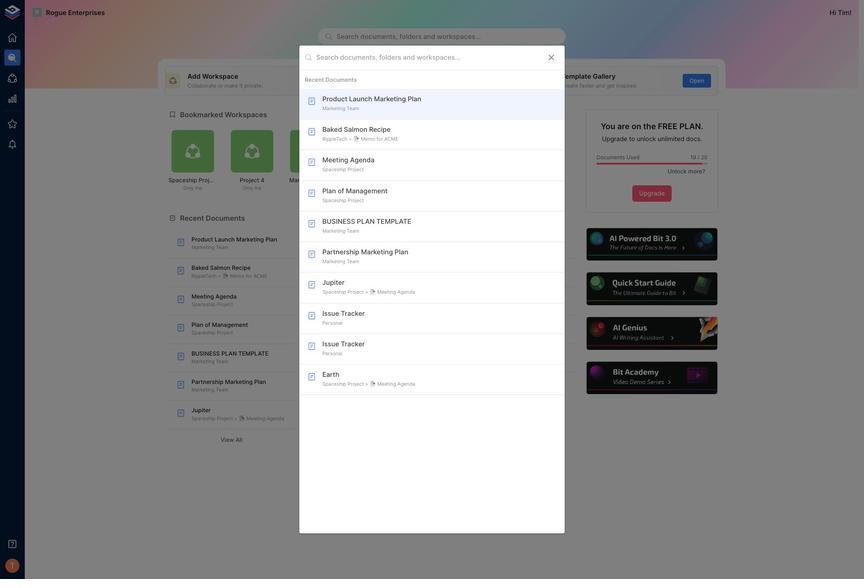 Task type: describe. For each thing, give the bounding box(es) containing it.
1 help image from the top
[[586, 227, 719, 262]]

Search documents, folders and workspaces... text field
[[316, 51, 540, 64]]



Task type: locate. For each thing, give the bounding box(es) containing it.
2 help image from the top
[[586, 271, 719, 307]]

3 help image from the top
[[586, 316, 719, 351]]

4 help image from the top
[[586, 361, 719, 396]]

help image
[[586, 227, 719, 262], [586, 271, 719, 307], [586, 316, 719, 351], [586, 361, 719, 396]]

dialog
[[300, 46, 565, 534]]



Task type: vqa. For each thing, say whether or not it's contained in the screenshot.
2nd help Image
yes



